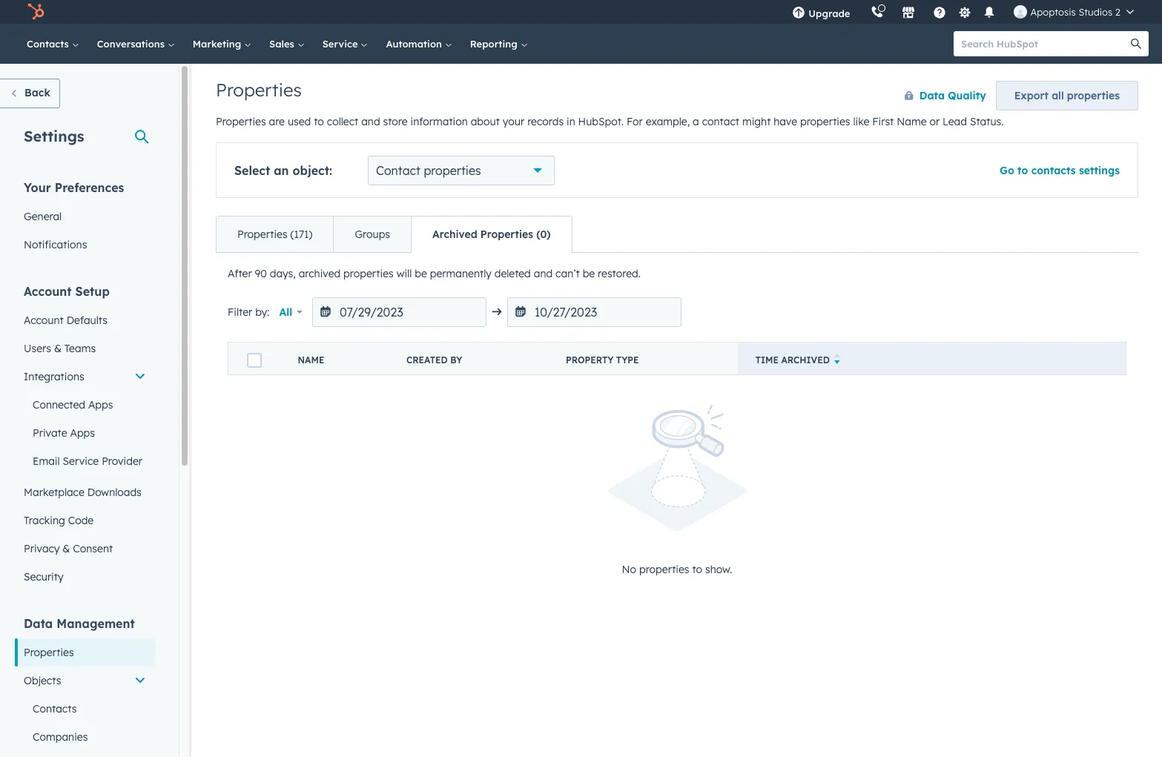 Task type: locate. For each thing, give the bounding box(es) containing it.
type
[[617, 355, 639, 366]]

connected apps
[[33, 399, 113, 412]]

account
[[24, 284, 72, 299], [24, 314, 64, 327]]

0 vertical spatial name
[[897, 115, 927, 128]]

properties
[[216, 79, 302, 101], [216, 115, 266, 128], [237, 228, 288, 241], [481, 228, 534, 241], [24, 646, 74, 660]]

and left store
[[362, 115, 380, 128]]

properties right all at the right
[[1068, 89, 1121, 102]]

& right users
[[54, 342, 62, 355]]

security
[[24, 571, 64, 584]]

1 vertical spatial archived
[[782, 355, 830, 366]]

1 horizontal spatial data
[[920, 89, 946, 102]]

properties left (171)
[[237, 228, 288, 241]]

to
[[314, 115, 324, 128], [1018, 164, 1029, 177], [693, 564, 703, 577]]

2 horizontal spatial to
[[1018, 164, 1029, 177]]

0 vertical spatial apps
[[88, 399, 113, 412]]

to left show.
[[693, 564, 703, 577]]

1 vertical spatial account
[[24, 314, 64, 327]]

data down security
[[24, 617, 53, 632]]

archived properties (0)
[[433, 228, 551, 241]]

1 vertical spatial name
[[298, 355, 325, 366]]

no properties to show. alert
[[228, 405, 1127, 579]]

to right go at right top
[[1018, 164, 1029, 177]]

tab list containing properties (171)
[[216, 216, 573, 253]]

0 horizontal spatial archived
[[433, 228, 478, 241]]

2 vertical spatial to
[[693, 564, 703, 577]]

tracking code
[[24, 514, 94, 528]]

days,
[[270, 267, 296, 281]]

contacts link up companies
[[15, 695, 155, 724]]

1 account from the top
[[24, 284, 72, 299]]

notifications button
[[978, 0, 1003, 24]]

1 horizontal spatial be
[[583, 267, 595, 281]]

1 horizontal spatial and
[[534, 267, 553, 281]]

1 horizontal spatial mm/dd/yyyy text field
[[508, 298, 682, 327]]

data management element
[[15, 616, 155, 758]]

service inside account setup element
[[63, 455, 99, 468]]

collect
[[327, 115, 359, 128]]

deleted
[[495, 267, 531, 281]]

0 horizontal spatial name
[[298, 355, 325, 366]]

conversations link
[[88, 24, 184, 64]]

1 horizontal spatial to
[[693, 564, 703, 577]]

0 horizontal spatial mm/dd/yyyy text field
[[312, 298, 487, 327]]

data management
[[24, 617, 135, 632]]

service down private apps link
[[63, 455, 99, 468]]

connected
[[33, 399, 85, 412]]

your
[[24, 180, 51, 195]]

menu
[[782, 0, 1145, 24]]

sales link
[[261, 24, 314, 64]]

to right used
[[314, 115, 324, 128]]

archived
[[433, 228, 478, 241], [782, 355, 830, 366]]

data inside button
[[920, 89, 946, 102]]

contacts link for companies "link"
[[15, 695, 155, 724]]

properties up are
[[216, 79, 302, 101]]

data
[[920, 89, 946, 102], [24, 617, 53, 632]]

property
[[566, 355, 614, 366]]

archived up the permanently
[[433, 228, 478, 241]]

descending sort. press to sort ascending. image
[[835, 354, 840, 364]]

data for data management
[[24, 617, 53, 632]]

account for account setup
[[24, 284, 72, 299]]

mm/dd/yyyy text field down will
[[312, 298, 487, 327]]

email
[[33, 455, 60, 468]]

0 vertical spatial &
[[54, 342, 62, 355]]

status.
[[971, 115, 1004, 128]]

integrations button
[[15, 363, 155, 391]]

marketing link
[[184, 24, 261, 64]]

apoptosis studios 2
[[1031, 6, 1121, 18]]

data up or
[[920, 89, 946, 102]]

contact properties
[[376, 163, 481, 178]]

1 vertical spatial apps
[[70, 427, 95, 440]]

1 vertical spatial &
[[63, 543, 70, 556]]

groups link
[[334, 217, 411, 252]]

0 horizontal spatial and
[[362, 115, 380, 128]]

general
[[24, 210, 62, 223]]

service link
[[314, 24, 377, 64]]

1 vertical spatial service
[[63, 455, 99, 468]]

and
[[362, 115, 380, 128], [534, 267, 553, 281]]

account up "account defaults"
[[24, 284, 72, 299]]

properties inside alert
[[640, 564, 690, 577]]

restored.
[[598, 267, 641, 281]]

name down all popup button
[[298, 355, 325, 366]]

select an object:
[[235, 163, 333, 178]]

notifications link
[[15, 231, 155, 259]]

created by
[[407, 355, 462, 366]]

1 horizontal spatial &
[[63, 543, 70, 556]]

1 vertical spatial contacts link
[[15, 695, 155, 724]]

objects button
[[15, 667, 155, 695]]

1 vertical spatial data
[[24, 617, 53, 632]]

apps down integrations button
[[88, 399, 113, 412]]

calling icon image
[[872, 6, 885, 19]]

0 vertical spatial and
[[362, 115, 380, 128]]

name left or
[[897, 115, 927, 128]]

MM/DD/YYYY text field
[[312, 298, 487, 327], [508, 298, 682, 327]]

0 vertical spatial data
[[920, 89, 946, 102]]

2 account from the top
[[24, 314, 64, 327]]

mm/dd/yyyy text field down restored.
[[508, 298, 682, 327]]

contacts up companies
[[33, 703, 77, 716]]

be
[[415, 267, 427, 281], [583, 267, 595, 281]]

export all properties button
[[997, 81, 1139, 111]]

email service provider
[[33, 455, 142, 468]]

go
[[1000, 164, 1015, 177]]

notifications image
[[984, 7, 997, 20]]

1 horizontal spatial archived
[[782, 355, 830, 366]]

to inside alert
[[693, 564, 703, 577]]

information
[[411, 115, 468, 128]]

properties down information in the top left of the page
[[424, 163, 481, 178]]

and left "can't"
[[534, 267, 553, 281]]

0 horizontal spatial data
[[24, 617, 53, 632]]

users & teams link
[[15, 335, 155, 363]]

automation
[[386, 38, 445, 50]]

1 horizontal spatial name
[[897, 115, 927, 128]]

setup
[[75, 284, 110, 299]]

& right privacy
[[63, 543, 70, 556]]

0 horizontal spatial to
[[314, 115, 324, 128]]

1 horizontal spatial service
[[323, 38, 361, 50]]

properties left '(0)'
[[481, 228, 534, 241]]

be right "can't"
[[583, 267, 595, 281]]

properties up objects
[[24, 646, 74, 660]]

1 mm/dd/yyyy text field from the left
[[312, 298, 487, 327]]

descending sort. press to sort ascending. element
[[835, 354, 840, 367]]

calling icon button
[[866, 2, 891, 22]]

account up users
[[24, 314, 64, 327]]

tab list
[[216, 216, 573, 253]]

automation link
[[377, 24, 461, 64]]

contacts down hubspot link
[[27, 38, 72, 50]]

tracking code link
[[15, 507, 155, 535]]

properties right no
[[640, 564, 690, 577]]

1 be from the left
[[415, 267, 427, 281]]

0 vertical spatial archived
[[433, 228, 478, 241]]

reporting link
[[461, 24, 537, 64]]

contacts link for the conversations link at the left of page
[[18, 24, 88, 64]]

service right sales link
[[323, 38, 361, 50]]

apps down connected apps link
[[70, 427, 95, 440]]

0 vertical spatial contacts link
[[18, 24, 88, 64]]

0 horizontal spatial &
[[54, 342, 62, 355]]

1 vertical spatial and
[[534, 267, 553, 281]]

1 vertical spatial contacts
[[33, 703, 77, 716]]

contacts inside data management element
[[33, 703, 77, 716]]

0 vertical spatial account
[[24, 284, 72, 299]]

permanently
[[430, 267, 492, 281]]

back link
[[0, 79, 60, 108]]

contact properties button
[[368, 156, 555, 186]]

data for data quality
[[920, 89, 946, 102]]

0 horizontal spatial be
[[415, 267, 427, 281]]

archived
[[299, 267, 341, 281]]

will
[[397, 267, 412, 281]]

account setup element
[[15, 284, 155, 591]]

settings
[[24, 127, 84, 145]]

used
[[288, 115, 311, 128]]

for
[[627, 115, 643, 128]]

settings image
[[959, 6, 972, 20]]

contacts link
[[18, 24, 88, 64], [15, 695, 155, 724]]

0 vertical spatial contacts
[[27, 38, 72, 50]]

be right will
[[415, 267, 427, 281]]

properties inside data management element
[[24, 646, 74, 660]]

private apps
[[33, 427, 95, 440]]

object:
[[293, 163, 333, 178]]

export
[[1015, 89, 1049, 102]]

contacts link down hubspot link
[[18, 24, 88, 64]]

tab panel
[[216, 252, 1139, 621]]

name
[[897, 115, 927, 128], [298, 355, 325, 366]]

0 vertical spatial to
[[314, 115, 324, 128]]

archived left 'descending sort. press to sort ascending.' element
[[782, 355, 830, 366]]

menu item
[[861, 0, 864, 24]]

0 horizontal spatial service
[[63, 455, 99, 468]]

settings
[[1080, 164, 1121, 177]]

marketplaces image
[[903, 7, 916, 20]]



Task type: describe. For each thing, give the bounding box(es) containing it.
companies link
[[15, 724, 155, 752]]

teams
[[64, 342, 96, 355]]

marketplaces button
[[894, 0, 925, 24]]

privacy & consent link
[[15, 535, 155, 563]]

(0)
[[537, 228, 551, 241]]

hubspot.
[[579, 115, 624, 128]]

a
[[693, 115, 700, 128]]

hubspot link
[[18, 3, 56, 21]]

go to contacts settings button
[[1000, 164, 1121, 177]]

help button
[[928, 0, 953, 24]]

select
[[235, 163, 270, 178]]

upgrade image
[[793, 7, 806, 20]]

properties are used to collect and store information about your records in hubspot. for example, a contact might have properties like first name or lead status.
[[216, 115, 1004, 128]]

notifications
[[24, 238, 87, 252]]

2
[[1116, 6, 1121, 18]]

users
[[24, 342, 51, 355]]

an
[[274, 163, 289, 178]]

might
[[743, 115, 771, 128]]

have
[[774, 115, 798, 128]]

marketplace downloads link
[[15, 479, 155, 507]]

apoptosis studios 2 button
[[1006, 0, 1144, 24]]

users & teams
[[24, 342, 96, 355]]

in
[[567, 115, 576, 128]]

groups
[[355, 228, 390, 241]]

private apps link
[[15, 419, 155, 448]]

are
[[269, 115, 285, 128]]

conversations
[[97, 38, 168, 50]]

search image
[[1132, 39, 1142, 49]]

properties left will
[[344, 267, 394, 281]]

properties (171)
[[237, 228, 313, 241]]

(171)
[[291, 228, 313, 241]]

filter by:
[[228, 306, 270, 319]]

objects
[[24, 675, 61, 688]]

privacy & consent
[[24, 543, 113, 556]]

code
[[68, 514, 94, 528]]

properties inside 'popup button'
[[424, 163, 481, 178]]

management
[[57, 617, 135, 632]]

account setup
[[24, 284, 110, 299]]

contact
[[376, 163, 421, 178]]

Search HubSpot search field
[[954, 31, 1136, 56]]

time archived
[[756, 355, 830, 366]]

& for privacy
[[63, 543, 70, 556]]

2 mm/dd/yyyy text field from the left
[[508, 298, 682, 327]]

about
[[471, 115, 500, 128]]

go to contacts settings
[[1000, 164, 1121, 177]]

time archived button
[[738, 343, 1127, 375]]

name inside tab panel
[[298, 355, 325, 366]]

example,
[[646, 115, 690, 128]]

general link
[[15, 203, 155, 231]]

records
[[528, 115, 564, 128]]

upgrade
[[809, 7, 851, 19]]

created
[[407, 355, 448, 366]]

defaults
[[67, 314, 108, 327]]

properties inside button
[[1068, 89, 1121, 102]]

account for account defaults
[[24, 314, 64, 327]]

sales
[[269, 38, 297, 50]]

all
[[279, 306, 293, 319]]

studios
[[1079, 6, 1113, 18]]

quality
[[949, 89, 987, 102]]

search button
[[1124, 31, 1150, 56]]

archived inside the "archived properties (0)" link
[[433, 228, 478, 241]]

no
[[622, 564, 637, 577]]

2 be from the left
[[583, 267, 595, 281]]

properties left are
[[216, 115, 266, 128]]

no properties to show.
[[622, 564, 733, 577]]

account defaults link
[[15, 307, 155, 335]]

show.
[[706, 564, 733, 577]]

consent
[[73, 543, 113, 556]]

apoptosis
[[1031, 6, 1077, 18]]

private
[[33, 427, 67, 440]]

0 vertical spatial service
[[323, 38, 361, 50]]

menu containing apoptosis studios 2
[[782, 0, 1145, 24]]

help image
[[934, 7, 947, 20]]

archived properties (0) link
[[411, 217, 572, 252]]

90
[[255, 267, 267, 281]]

tracking
[[24, 514, 65, 528]]

hubspot image
[[27, 3, 45, 21]]

marketplace downloads
[[24, 486, 142, 499]]

provider
[[102, 455, 142, 468]]

properties (171) link
[[217, 217, 334, 252]]

security link
[[15, 563, 155, 591]]

contacts
[[1032, 164, 1077, 177]]

tab panel containing after 90 days, archived properties will be permanently deleted and can't be restored.
[[216, 252, 1139, 621]]

first
[[873, 115, 895, 128]]

after
[[228, 267, 252, 281]]

properties left like
[[801, 115, 851, 128]]

data quality button
[[890, 81, 988, 111]]

like
[[854, 115, 870, 128]]

marketing
[[193, 38, 244, 50]]

tara schultz image
[[1015, 5, 1028, 19]]

downloads
[[87, 486, 142, 499]]

filter
[[228, 306, 253, 319]]

& for users
[[54, 342, 62, 355]]

1 vertical spatial to
[[1018, 164, 1029, 177]]

your preferences
[[24, 180, 124, 195]]

archived inside time archived button
[[782, 355, 830, 366]]

your preferences element
[[15, 180, 155, 259]]

lead
[[943, 115, 968, 128]]

all button
[[270, 298, 312, 327]]

account defaults
[[24, 314, 108, 327]]

apps for connected apps
[[88, 399, 113, 412]]

property type
[[566, 355, 639, 366]]

contact
[[703, 115, 740, 128]]

by
[[451, 355, 462, 366]]

apps for private apps
[[70, 427, 95, 440]]



Task type: vqa. For each thing, say whether or not it's contained in the screenshot.
"store"
yes



